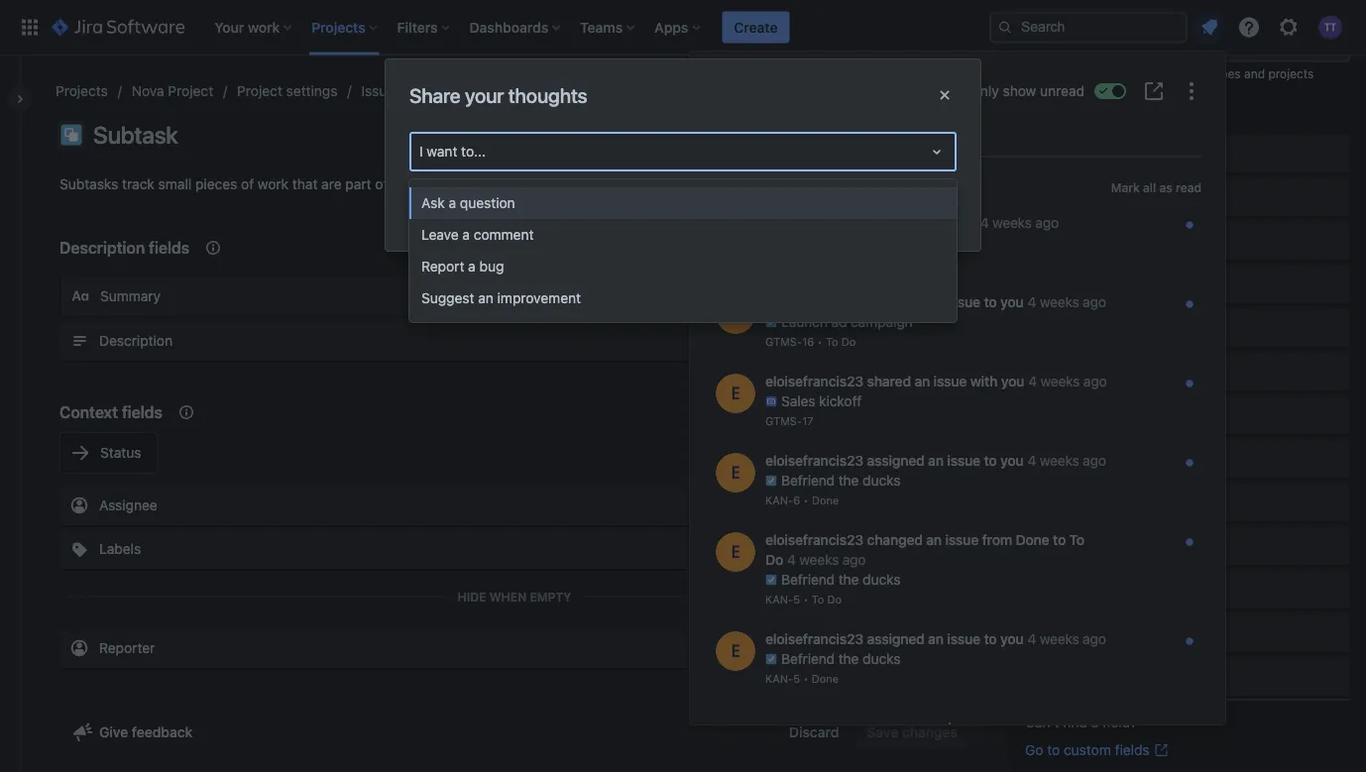 Task type: locate. For each thing, give the bounding box(es) containing it.
a for ask
[[449, 195, 456, 211]]

of
[[241, 176, 254, 192], [375, 176, 388, 192]]

a
[[392, 176, 399, 192], [449, 195, 456, 211], [462, 227, 470, 243], [468, 258, 476, 275], [1091, 714, 1099, 731]]

1 horizontal spatial more information about the context fields image
[[201, 236, 225, 260]]

status
[[100, 445, 141, 461]]

date
[[1094, 538, 1123, 554]]

reuse
[[1025, 67, 1060, 81]]

open field configuration image inside reporter button
[[938, 637, 962, 660]]

actual inside button
[[1065, 189, 1105, 205]]

more information about the context fields image
[[201, 236, 225, 260], [174, 401, 198, 424]]

nova project link
[[132, 79, 213, 103]]

1 vertical spatial description
[[99, 333, 173, 349]]

0 horizontal spatial more information about the context fields image
[[174, 401, 198, 424]]

pieces
[[195, 176, 237, 192]]

suggest an improvement
[[421, 290, 581, 306]]

project left settings
[[237, 83, 282, 99]]

create
[[734, 19, 778, 35]]

all
[[1143, 181, 1156, 195]]

tab list containing direct
[[706, 125, 1210, 158]]

more information about the context fields image right context fields
[[174, 401, 198, 424]]

share
[[409, 84, 461, 107]]

open field configuration image inside labels button
[[938, 537, 962, 561]]

create button
[[722, 11, 790, 43]]

create banner
[[0, 0, 1366, 56]]

1 project from the left
[[168, 83, 213, 99]]

actual for actual end
[[1065, 145, 1105, 162]]

actual for actual start
[[1065, 189, 1105, 205]]

issue types link
[[361, 79, 434, 103]]

change left type
[[1065, 451, 1114, 467]]

2 project from the left
[[237, 83, 282, 99]]

more information about the context fields image for context fields
[[174, 401, 198, 424]]

go to custom fields link
[[1025, 741, 1170, 760]]

2 change from the top
[[1065, 451, 1114, 467]]

edit workflow button
[[766, 119, 898, 151]]

i want to...
[[419, 143, 486, 160]]

0 horizontal spatial of
[[241, 176, 254, 192]]

workflow
[[827, 126, 886, 143]]

open field configuration image for labels
[[938, 537, 962, 561]]

change for change type
[[1065, 451, 1114, 467]]

context
[[59, 403, 118, 422]]

description up "summary"
[[59, 238, 145, 257]]

give
[[99, 724, 128, 741]]

open notifications in a new tab image
[[1142, 79, 1166, 103]]

issue type icon image
[[59, 123, 83, 147]]

more information about the context fields image down 'pieces'
[[201, 236, 225, 260]]

a right 'find'
[[1091, 714, 1099, 731]]

suggested
[[1025, 107, 1088, 121]]

types right issue
[[398, 83, 434, 99]]

1 horizontal spatial project
[[237, 83, 282, 99]]

1 vertical spatial change
[[1065, 451, 1114, 467]]

discard
[[789, 724, 839, 741]]

part
[[345, 176, 371, 192]]

project right nova
[[168, 83, 213, 99]]

open field configuration image
[[938, 537, 962, 561], [938, 637, 962, 660]]

1 vertical spatial actual
[[1065, 189, 1105, 205]]

actual left start
[[1065, 189, 1105, 205]]

context fields
[[59, 403, 163, 422]]

fields left this link will be opened in a new tab icon
[[1115, 742, 1150, 758]]

can't find a field?
[[1025, 714, 1137, 731]]

an
[[478, 290, 494, 306]]

1 open field configuration image from the top
[[938, 537, 962, 561]]

subtasks track small pieces of work that are part of a larger task.
[[59, 176, 475, 192]]

open image
[[925, 140, 949, 164]]

assignee button
[[59, 486, 970, 525]]

change left reason
[[1065, 363, 1114, 380]]

description down "summary"
[[99, 333, 173, 349]]

of right part
[[375, 176, 388, 192]]

1 actual from the top
[[1065, 145, 1105, 162]]

question
[[460, 195, 515, 211]]

reuse 30 fields from other issue types and projects
[[1025, 67, 1314, 81]]

labels
[[99, 541, 141, 557]]

ask a question
[[421, 195, 515, 211]]

suggest
[[421, 290, 474, 306]]

fields for suggested fields
[[1091, 107, 1124, 121]]

search image
[[997, 19, 1013, 35]]

only show unread
[[970, 83, 1085, 99]]

jira software image
[[52, 15, 185, 39], [52, 15, 185, 39]]

change inside "button"
[[1065, 451, 1114, 467]]

suggested fields
[[1025, 107, 1124, 121]]

actual
[[1065, 145, 1105, 162], [1065, 189, 1105, 205]]

1 horizontal spatial of
[[375, 176, 388, 192]]

of left work
[[241, 176, 254, 192]]

cancel
[[770, 203, 815, 219]]

actual inside button
[[1065, 145, 1105, 162]]

a right leave on the top of page
[[462, 227, 470, 243]]

report
[[421, 258, 464, 275]]

summary button
[[59, 276, 970, 317]]

other
[[1144, 67, 1174, 81]]

0 vertical spatial actual
[[1065, 145, 1105, 162]]

project inside project settings link
[[237, 83, 282, 99]]

description inside button
[[99, 333, 173, 349]]

fields left more information about the suggested fields icon
[[1091, 107, 1124, 121]]

sprint
[[1065, 625, 1103, 641]]

change inside button
[[1065, 363, 1114, 380]]

more information about the context fields image for description fields
[[201, 236, 225, 260]]

a for report
[[468, 258, 476, 275]]

want
[[427, 143, 457, 160]]

comment
[[474, 227, 534, 243]]

notifications dialog
[[690, 52, 1225, 772]]

improvement
[[497, 290, 581, 306]]

1 horizontal spatial types
[[1210, 67, 1241, 81]]

0 vertical spatial more information about the context fields image
[[201, 236, 225, 260]]

0 vertical spatial description
[[59, 238, 145, 257]]

fields up "summary"
[[149, 238, 189, 257]]

fields up status in the bottom of the page
[[122, 403, 163, 422]]

reporter
[[99, 640, 155, 656]]

watching
[[769, 133, 831, 149]]

ask
[[421, 195, 445, 211]]

are
[[321, 176, 342, 192]]

mark all as read
[[1111, 181, 1202, 195]]

0 horizontal spatial project
[[168, 83, 213, 99]]

tab list
[[706, 125, 1210, 158]]

1 vertical spatial types
[[398, 83, 434, 99]]

and
[[1244, 67, 1265, 81]]

mark all as read button
[[1111, 178, 1202, 197]]

actual left end
[[1065, 145, 1105, 162]]

to...
[[461, 143, 486, 160]]

types left and
[[1210, 67, 1241, 81]]

2 actual from the top
[[1065, 189, 1105, 205]]

description button
[[59, 321, 970, 361]]

fields right 30
[[1081, 67, 1112, 81]]

subtask
[[93, 121, 178, 149]]

issue
[[1178, 67, 1207, 81]]

1 vertical spatial open field configuration image
[[938, 637, 962, 660]]

a left bug
[[468, 258, 476, 275]]

due date
[[1065, 538, 1123, 554]]

field?
[[1103, 714, 1137, 731]]

2 open field configuration image from the top
[[938, 637, 962, 660]]

description fields
[[59, 238, 189, 257]]

sprint button
[[1025, 614, 1350, 653]]

nova project
[[132, 83, 213, 99]]

project
[[168, 83, 213, 99], [237, 83, 282, 99]]

0 vertical spatial change
[[1065, 363, 1114, 380]]

change type
[[1065, 451, 1146, 467]]

more information about the suggested fields image
[[1136, 102, 1159, 126]]

notifications image
[[1198, 15, 1221, 39]]

subtasks
[[59, 176, 118, 192]]

larger
[[403, 176, 440, 192]]

fields
[[1081, 67, 1112, 81], [1091, 107, 1124, 121], [149, 238, 189, 257], [122, 403, 163, 422], [1115, 742, 1150, 758]]

1 change from the top
[[1065, 363, 1114, 380]]

go
[[1025, 742, 1043, 758]]

issue types
[[361, 83, 434, 99]]

show
[[1003, 83, 1036, 99]]

description for description fields
[[59, 238, 145, 257]]

mark
[[1111, 181, 1140, 195]]

description
[[59, 238, 145, 257], [99, 333, 173, 349]]

assignee
[[99, 497, 157, 514]]

track
[[122, 176, 155, 192]]

0 vertical spatial open field configuration image
[[938, 537, 962, 561]]

cancel button
[[758, 195, 827, 227]]

1 vertical spatial more information about the context fields image
[[174, 401, 198, 424]]

0 vertical spatial types
[[1210, 67, 1241, 81]]

a right ask
[[449, 195, 456, 211]]



Task type: vqa. For each thing, say whether or not it's contained in the screenshot.
Settings icon
no



Task type: describe. For each thing, give the bounding box(es) containing it.
due
[[1065, 538, 1091, 554]]

to
[[1047, 742, 1060, 758]]

can't
[[1025, 714, 1059, 731]]

reason
[[1118, 363, 1161, 380]]

Type to search all fields text field
[[1027, 25, 1325, 60]]

change reason button
[[1025, 352, 1350, 392]]

leave a comment
[[421, 227, 534, 243]]

report a bug
[[421, 258, 504, 275]]

unread
[[1040, 83, 1085, 99]]

fields for context fields
[[122, 403, 163, 422]]

work
[[258, 176, 289, 192]]

0 horizontal spatial types
[[398, 83, 434, 99]]

type
[[1118, 451, 1146, 467]]

Search field
[[989, 11, 1188, 43]]

go to custom fields
[[1025, 742, 1150, 758]]

description for description
[[99, 333, 173, 349]]

this link will be opened in a new tab image
[[1154, 743, 1170, 758]]

a left larger
[[392, 176, 399, 192]]

end
[[1109, 145, 1133, 162]]

primary element
[[12, 0, 989, 55]]

issue
[[361, 83, 395, 99]]

2 of from the left
[[375, 176, 388, 192]]

i
[[419, 143, 423, 160]]

small
[[158, 176, 192, 192]]

projects
[[56, 83, 108, 99]]

share your thoughts
[[409, 84, 587, 107]]

custom
[[1064, 742, 1111, 758]]

due date button
[[1025, 526, 1350, 566]]

change type button
[[1025, 439, 1350, 479]]

actual start button
[[1025, 177, 1350, 217]]

latest
[[714, 181, 758, 195]]

read
[[1176, 181, 1202, 195]]

close modal image
[[933, 83, 957, 107]]

actual end
[[1065, 145, 1133, 162]]

tab list inside notifications dialog
[[706, 125, 1210, 158]]

edit
[[798, 126, 823, 143]]

that
[[292, 176, 318, 192]]

direct
[[714, 133, 754, 149]]

summary
[[100, 288, 161, 304]]

open field configuration image
[[938, 329, 962, 353]]

fields for description fields
[[149, 238, 189, 257]]

labels button
[[59, 529, 970, 569]]

task.
[[444, 176, 475, 192]]

edit workflow
[[798, 126, 886, 143]]

a for leave
[[462, 227, 470, 243]]

projects link
[[56, 79, 108, 103]]

bug
[[479, 258, 504, 275]]

give feedback
[[99, 724, 193, 741]]

leave
[[421, 227, 459, 243]]

1 of from the left
[[241, 176, 254, 192]]

project inside the nova project link
[[168, 83, 213, 99]]

settings
[[286, 83, 338, 99]]

change for change reason
[[1065, 363, 1114, 380]]

project settings link
[[237, 79, 338, 103]]

as
[[1160, 181, 1173, 195]]

30
[[1063, 67, 1078, 81]]

start
[[1109, 189, 1138, 205]]

reporter button
[[59, 629, 970, 668]]

open field configuration image for reporter
[[938, 637, 962, 660]]

actual start
[[1065, 189, 1138, 205]]

thoughts
[[508, 84, 587, 107]]

give feedback button
[[59, 717, 205, 749]]

only
[[970, 83, 999, 99]]

actual end button
[[1025, 134, 1350, 173]]

your
[[465, 84, 504, 107]]

feedback
[[132, 724, 193, 741]]

project settings
[[237, 83, 338, 99]]

change reason
[[1065, 363, 1161, 380]]

find
[[1063, 714, 1088, 731]]

projects
[[1268, 67, 1314, 81]]



